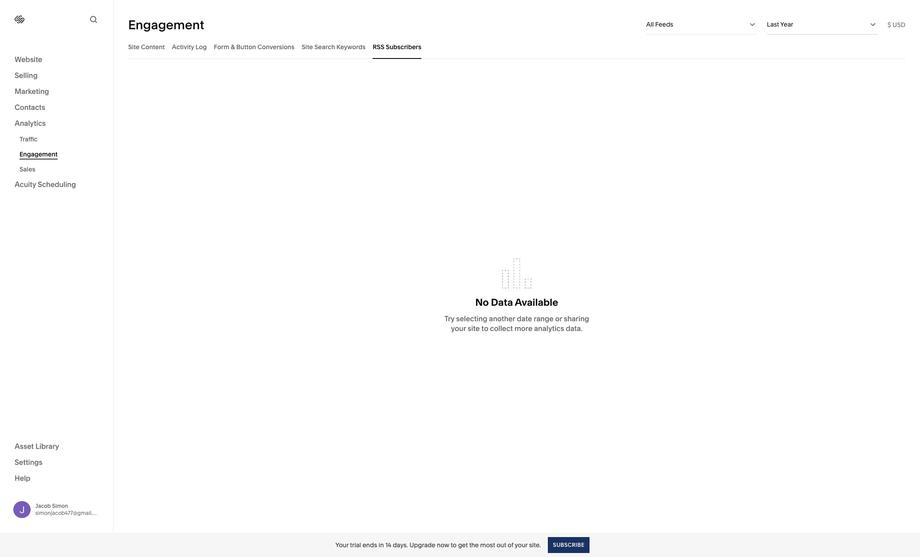 Task type: locate. For each thing, give the bounding box(es) containing it.
your inside try selecting another date range or sharing your site to collect more analytics data.
[[451, 324, 466, 333]]

site left content
[[128, 43, 140, 51]]

all
[[647, 20, 654, 28]]

range
[[534, 315, 554, 324]]

now
[[437, 542, 449, 550]]

selling link
[[15, 71, 99, 81]]

0 vertical spatial to
[[482, 324, 489, 333]]

to inside try selecting another date range or sharing your site to collect more analytics data.
[[482, 324, 489, 333]]

your right of
[[515, 542, 528, 550]]

0 horizontal spatial site
[[128, 43, 140, 51]]

form
[[214, 43, 229, 51]]

engagement down traffic
[[20, 150, 58, 158]]

rss subscribers button
[[373, 35, 422, 59]]

site for site content
[[128, 43, 140, 51]]

data
[[491, 297, 513, 309]]

engagement link
[[20, 147, 103, 162]]

1 vertical spatial to
[[451, 542, 457, 550]]

site content
[[128, 43, 165, 51]]

1 horizontal spatial engagement
[[128, 17, 204, 32]]

asset
[[15, 442, 34, 451]]

more
[[515, 324, 533, 333]]

site
[[128, 43, 140, 51], [302, 43, 313, 51]]

0 vertical spatial engagement
[[128, 17, 204, 32]]

0 vertical spatial your
[[451, 324, 466, 333]]

1 vertical spatial your
[[515, 542, 528, 550]]

last
[[767, 20, 779, 28]]

usd
[[893, 21, 906, 29]]

to
[[482, 324, 489, 333], [451, 542, 457, 550]]

form & button conversions
[[214, 43, 295, 51]]

your down "try"
[[451, 324, 466, 333]]

get
[[458, 542, 468, 550]]

your
[[451, 324, 466, 333], [515, 542, 528, 550]]

1 horizontal spatial your
[[515, 542, 528, 550]]

14
[[386, 542, 391, 550]]

traffic
[[20, 135, 38, 143]]

search
[[315, 43, 335, 51]]

no data available
[[476, 297, 559, 309]]

settings link
[[15, 458, 99, 468]]

site for site search keywords
[[302, 43, 313, 51]]

sharing
[[564, 315, 589, 324]]

to left get
[[451, 542, 457, 550]]

of
[[508, 542, 514, 550]]

button
[[236, 43, 256, 51]]

another
[[489, 315, 515, 324]]

site content button
[[128, 35, 165, 59]]

1 horizontal spatial site
[[302, 43, 313, 51]]

subscribe button
[[548, 538, 590, 554]]

0 horizontal spatial engagement
[[20, 150, 58, 158]]

upgrade
[[410, 542, 436, 550]]

contacts
[[15, 103, 45, 112]]

ends
[[363, 542, 377, 550]]

try selecting another date range or sharing your site to collect more analytics data.
[[445, 315, 589, 333]]

acuity
[[15, 180, 36, 189]]

1 site from the left
[[128, 43, 140, 51]]

conversions
[[258, 43, 295, 51]]

year
[[781, 20, 794, 28]]

to right site
[[482, 324, 489, 333]]

subscribe
[[553, 542, 585, 549]]

tab list
[[128, 35, 906, 59]]

site.
[[529, 542, 541, 550]]

settings
[[15, 458, 43, 467]]

engagement up content
[[128, 17, 204, 32]]

site left the search
[[302, 43, 313, 51]]

1 horizontal spatial to
[[482, 324, 489, 333]]

site search keywords
[[302, 43, 366, 51]]

available
[[515, 297, 559, 309]]

sales
[[20, 166, 35, 174]]

activity log
[[172, 43, 207, 51]]

website
[[15, 55, 42, 64]]

or
[[555, 315, 562, 324]]

asset library
[[15, 442, 59, 451]]

engagement
[[128, 17, 204, 32], [20, 150, 58, 158]]

0 horizontal spatial your
[[451, 324, 466, 333]]

log
[[196, 43, 207, 51]]

2 site from the left
[[302, 43, 313, 51]]

data.
[[566, 324, 583, 333]]

out
[[497, 542, 506, 550]]

selling
[[15, 71, 38, 80]]

all feeds
[[647, 20, 674, 28]]

collect
[[490, 324, 513, 333]]



Task type: vqa. For each thing, say whether or not it's contained in the screenshot.
Developer within dropdown button
no



Task type: describe. For each thing, give the bounding box(es) containing it.
date
[[517, 315, 532, 324]]

contacts link
[[15, 103, 99, 113]]

traffic link
[[20, 132, 103, 147]]

no
[[476, 297, 489, 309]]

All Feeds field
[[647, 15, 757, 34]]

analytics
[[534, 324, 564, 333]]

rss subscribers
[[373, 43, 422, 51]]

sales link
[[20, 162, 103, 177]]

simonjacob477@gmail.com
[[35, 510, 104, 517]]

1 vertical spatial engagement
[[20, 150, 58, 158]]

days.
[[393, 542, 408, 550]]

activity log button
[[172, 35, 207, 59]]

your
[[336, 542, 349, 550]]

asset library link
[[15, 442, 99, 452]]

keywords
[[337, 43, 366, 51]]

jacob simon simonjacob477@gmail.com
[[35, 503, 104, 517]]

try
[[445, 315, 455, 324]]

site search keywords button
[[302, 35, 366, 59]]

analytics link
[[15, 119, 99, 129]]

marketing
[[15, 87, 49, 96]]

help link
[[15, 474, 30, 484]]

$
[[888, 21, 891, 29]]

analytics
[[15, 119, 46, 128]]

&
[[231, 43, 235, 51]]

marketing link
[[15, 87, 99, 97]]

acuity scheduling
[[15, 180, 76, 189]]

library
[[35, 442, 59, 451]]

selecting
[[456, 315, 488, 324]]

simon
[[52, 503, 68, 510]]

most
[[480, 542, 495, 550]]

form & button conversions button
[[214, 35, 295, 59]]

feeds
[[656, 20, 674, 28]]

last year button
[[767, 15, 878, 34]]

0 horizontal spatial to
[[451, 542, 457, 550]]

site
[[468, 324, 480, 333]]

help
[[15, 474, 30, 483]]

the
[[470, 542, 479, 550]]

subscribers
[[386, 43, 422, 51]]

acuity scheduling link
[[15, 180, 99, 190]]

tab list containing site content
[[128, 35, 906, 59]]

trial
[[350, 542, 361, 550]]

website link
[[15, 55, 99, 65]]

scheduling
[[38, 180, 76, 189]]

last year
[[767, 20, 794, 28]]

content
[[141, 43, 165, 51]]

activity
[[172, 43, 194, 51]]

jacob
[[35, 503, 51, 510]]

in
[[379, 542, 384, 550]]

rss
[[373, 43, 385, 51]]

$ usd
[[888, 21, 906, 29]]

your trial ends in 14 days. upgrade now to get the most out of your site.
[[336, 542, 541, 550]]



